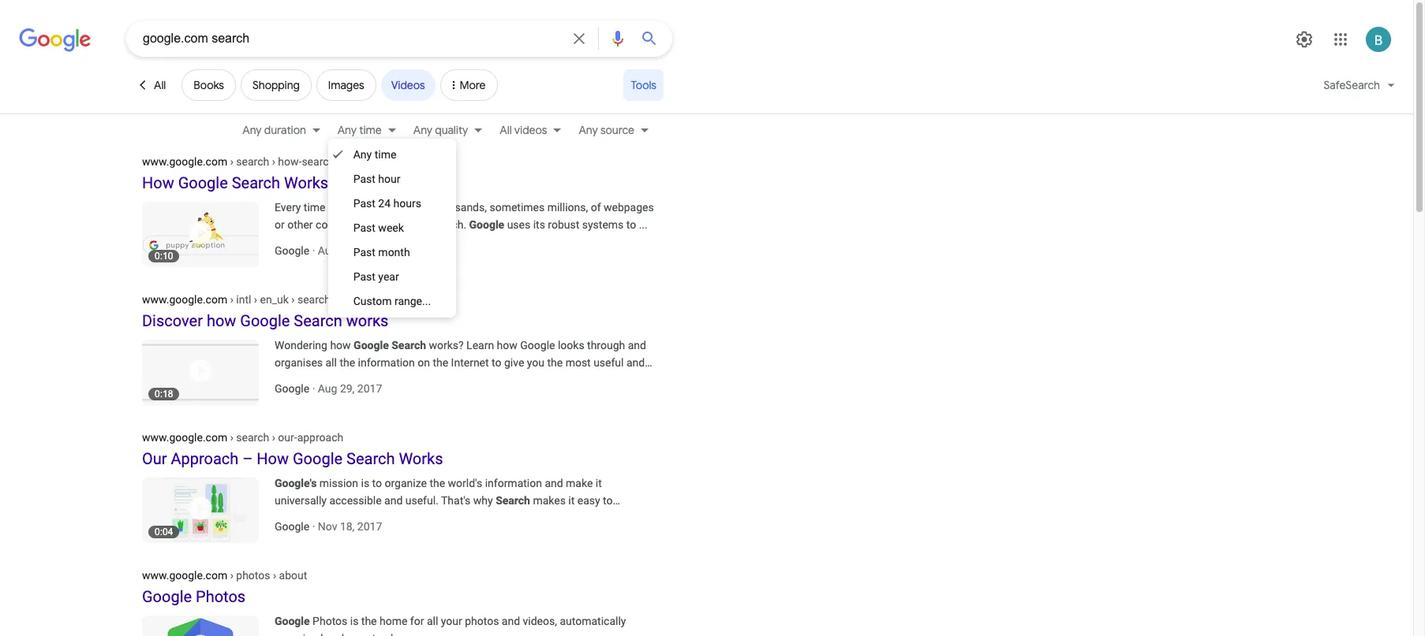 Task type: vqa. For each thing, say whether or not it's contained in the screenshot.
Wondering's how
yes



Task type: locate. For each thing, give the bounding box(es) containing it.
0 horizontal spatial works
[[284, 174, 328, 193]]

is up accessible
[[361, 478, 369, 490]]

2 none text field from the top
[[142, 293, 423, 306]]

2 vertical spatial time
[[304, 201, 326, 214]]

discover
[[275, 512, 316, 525]]

google down www.google.com › photos › about
[[142, 588, 192, 607]]

past left hour
[[353, 173, 376, 185]]

through
[[587, 339, 625, 352]]

range...
[[395, 295, 431, 308]]

www.google.com up discover
[[142, 294, 227, 306]]

is
[[361, 478, 369, 490], [350, 616, 359, 628]]

0 vertical spatial is
[[361, 478, 369, 490]]

menu containing any time
[[328, 139, 456, 318]]

google image
[[19, 28, 92, 52]]

› search › how-search-works text field
[[227, 155, 368, 168]]

how up the give
[[497, 339, 518, 352]]

1 vertical spatial is
[[350, 616, 359, 628]]

· for works
[[312, 383, 315, 395]]

0 vertical spatial none text field
[[142, 155, 368, 168]]

none text field up google photos on the bottom left of the page
[[142, 569, 307, 582]]

time
[[359, 123, 382, 137], [375, 148, 396, 161], [304, 201, 326, 214]]

› left custom
[[333, 294, 337, 306]]

past month
[[353, 246, 410, 259]]

0 vertical spatial works
[[338, 155, 368, 168]]

it
[[596, 478, 602, 490], [569, 495, 575, 507]]

and down organize on the left of page
[[384, 495, 403, 507]]

past for past hour
[[353, 173, 376, 185]]

1 horizontal spatial easy
[[578, 495, 600, 507]]

any quality
[[413, 123, 468, 137]]

the inside mission is to organize the world's information and make it universally accessible and useful. that's why
[[430, 478, 445, 490]]

is inside photos is the home for all your photos and videos, automatically organized and easy to share.
[[350, 616, 359, 628]]

1 vertical spatial works
[[346, 312, 389, 331]]

information inside mission is to organize the world's information and make it universally accessible and useful. that's why
[[485, 478, 542, 490]]

navigation containing any duration
[[0, 119, 1414, 144]]

search inside text field
[[236, 432, 269, 444]]

all
[[154, 78, 166, 92], [500, 123, 512, 137]]

hours
[[393, 197, 421, 210]]

time up other
[[304, 201, 326, 214]]

0 horizontal spatial how
[[142, 174, 174, 193]]

time up any time radio item
[[359, 123, 382, 137]]

0 vertical spatial all
[[326, 357, 337, 369]]

1 vertical spatial a
[[319, 512, 325, 525]]

1 none text field from the top
[[142, 155, 368, 168]]

0 horizontal spatial photos
[[236, 570, 270, 582]]

google down other
[[275, 245, 310, 257]]

3 www.google.com from the top
[[142, 432, 227, 444]]

google inside works? learn how google looks through and organises all the information on the internet to give you the most useful and relevant ...
[[520, 339, 555, 352]]

› right the intl
[[254, 294, 257, 306]]

works down › search › how-search-works text box
[[284, 174, 328, 193]]

webpages
[[604, 201, 654, 214]]

learn
[[467, 339, 494, 352]]

2 2017 from the top
[[357, 521, 382, 534]]

and right useful at the bottom left of the page
[[627, 357, 645, 369]]

1 vertical spatial you
[[527, 357, 545, 369]]

2017 for works
[[357, 383, 382, 395]]

any up › search › how-search-works text box
[[243, 123, 262, 137]]

how down › search › our-approach text field
[[257, 450, 289, 469]]

0 vertical spatial aug
[[318, 245, 337, 257]]

more filters element
[[460, 78, 486, 92]]

past left year
[[353, 271, 376, 283]]

none text field for google
[[142, 293, 423, 306]]

2 · from the top
[[312, 383, 315, 395]]

0 vertical spatial a
[[424, 219, 430, 231]]

none text field up the "how google search works"
[[142, 155, 368, 168]]

1 vertical spatial aug
[[318, 383, 337, 395]]

search right en_uk
[[297, 294, 331, 306]]

google up the give
[[520, 339, 555, 352]]

photos right your
[[465, 616, 499, 628]]

most
[[566, 357, 591, 369]]

a inside makes it easy to discover a broad range ...
[[319, 512, 325, 525]]

discover how google search works
[[142, 312, 389, 331]]

0 vertical spatial time
[[359, 123, 382, 137]]

0:10
[[155, 251, 173, 262]]

1 horizontal spatial photos
[[465, 616, 499, 628]]

organized
[[275, 633, 323, 637]]

search up the "how google search works"
[[236, 155, 269, 168]]

every
[[275, 201, 301, 214]]

search up 'that'
[[349, 201, 382, 214]]

how inside works? learn how google looks through and organises all the information on the internet to give you the most useful and relevant ...
[[497, 339, 518, 352]]

0 vertical spatial works
[[284, 174, 328, 193]]

2017
[[357, 383, 382, 395], [357, 521, 382, 534]]

1 horizontal spatial a
[[424, 219, 430, 231]]

easy left the share.
[[347, 633, 370, 637]]

none text field for search
[[142, 155, 368, 168]]

every time you search
[[275, 201, 382, 214]]

1 horizontal spatial all
[[427, 616, 438, 628]]

2 horizontal spatial how
[[497, 339, 518, 352]]

www.google.com up google photos on the bottom left of the page
[[142, 570, 227, 582]]

the
[[340, 357, 355, 369], [433, 357, 448, 369], [547, 357, 563, 369], [430, 478, 445, 490], [361, 616, 377, 628]]

past left ,
[[353, 197, 376, 210]]

about
[[279, 570, 307, 582]]

safesearch button
[[1314, 69, 1405, 108]]

any left quality
[[413, 123, 433, 137]]

photos inside photos is the home for all your photos and videos, automatically organized and easy to share.
[[465, 616, 499, 628]]

you up the content
[[328, 201, 346, 214]]

0 horizontal spatial information
[[358, 357, 415, 369]]

www.google.com inside › intl › en_uk › search › howsearchworks text box
[[142, 294, 227, 306]]

a
[[424, 219, 430, 231], [319, 512, 325, 525]]

images
[[328, 78, 364, 92]]

the left home
[[361, 616, 377, 628]]

information up why
[[485, 478, 542, 490]]

is left home
[[350, 616, 359, 628]]

any quality button
[[404, 122, 490, 139]]

0 vertical spatial ·
[[312, 245, 315, 257]]

2 aug from the top
[[318, 383, 337, 395]]

0 horizontal spatial it
[[569, 495, 575, 507]]

any source button
[[569, 122, 657, 139]]

discover
[[142, 312, 203, 331]]

0 vertical spatial easy
[[578, 495, 600, 507]]

and up makes
[[545, 478, 563, 490]]

sometimes
[[490, 201, 545, 214]]

0 vertical spatial any time
[[338, 123, 382, 137]]

search
[[232, 174, 280, 193], [294, 312, 342, 331], [392, 339, 426, 352], [347, 450, 395, 469], [496, 495, 530, 507]]

photos down www.google.com › photos › about
[[196, 588, 246, 607]]

and right through
[[628, 339, 646, 352]]

all for all
[[154, 78, 166, 92]]

aug left 16,
[[318, 245, 337, 257]]

0 horizontal spatial you
[[328, 201, 346, 214]]

› intl › en_uk › search › howsearchworks text field
[[227, 294, 423, 306]]

it right make at the left of page
[[596, 478, 602, 490]]

29,
[[340, 383, 355, 395]]

all left videos at the left of the page
[[500, 123, 512, 137]]

information inside works? learn how google looks through and organises all the information on the internet to give you the most useful and relevant ...
[[358, 357, 415, 369]]

your
[[441, 616, 462, 628]]

the inside photos is the home for all your photos and videos, automatically organized and easy to share.
[[361, 616, 377, 628]]

1 past from the top
[[353, 173, 376, 185]]

search
[[236, 155, 269, 168], [349, 201, 382, 214], [297, 294, 331, 306], [236, 432, 269, 444]]

any for any quality dropdown button
[[413, 123, 433, 137]]

past for past 24 hours
[[353, 197, 376, 210]]

to up accessible
[[372, 478, 382, 490]]

1 horizontal spatial you
[[527, 357, 545, 369]]

1 horizontal spatial all
[[500, 123, 512, 137]]

is for mission
[[361, 478, 369, 490]]

any for any duration popup button
[[243, 123, 262, 137]]

past for past month
[[353, 246, 376, 259]]

4 www.google.com from the top
[[142, 570, 227, 582]]

0:10 link
[[142, 199, 275, 268]]

www.google.com inside › photos › about text box
[[142, 570, 227, 582]]

any source
[[579, 123, 635, 137]]

Search search field
[[143, 30, 564, 50]]

all left books
[[154, 78, 166, 92]]

0 horizontal spatial all
[[154, 78, 166, 92]]

works
[[338, 155, 368, 168], [346, 312, 389, 331]]

and right organized
[[326, 633, 344, 637]]

4 past from the top
[[353, 246, 376, 259]]

2 vertical spatial ·
[[312, 521, 315, 534]]

2 www.google.com from the top
[[142, 294, 227, 306]]

is inside mission is to organize the world's information and make it universally accessible and useful. that's why
[[361, 478, 369, 490]]

search-
[[302, 155, 338, 168]]

2017 right 29,
[[357, 383, 382, 395]]

to down home
[[372, 633, 382, 637]]

None search field
[[0, 20, 672, 57]]

the down the wondering how google search
[[340, 357, 355, 369]]

all right for
[[427, 616, 438, 628]]

· left nov
[[312, 521, 315, 534]]

useful.
[[405, 495, 439, 507]]

approach
[[171, 450, 239, 469]]

0 horizontal spatial how
[[207, 312, 236, 331]]

1 horizontal spatial it
[[596, 478, 602, 490]]

any up search-
[[338, 123, 357, 137]]

videos link
[[381, 69, 435, 101]]

none text field › photos › about
[[142, 569, 307, 582]]

0 vertical spatial 2017
[[357, 383, 382, 395]]

any inside popup button
[[243, 123, 262, 137]]

makes
[[533, 495, 566, 507]]

None text field
[[142, 431, 343, 444]]

google down universally at the bottom left of the page
[[275, 521, 310, 534]]

› up google photos on the bottom left of the page
[[230, 570, 233, 582]]

easy down make at the left of page
[[578, 495, 600, 507]]

1 2017 from the top
[[357, 383, 382, 395]]

1 vertical spatial none text field
[[142, 293, 423, 306]]

1 vertical spatial works
[[399, 450, 443, 469]]

· down other
[[312, 245, 315, 257]]

aug for search
[[318, 383, 337, 395]]

google down custom
[[354, 339, 389, 352]]

past for past year
[[353, 271, 376, 283]]

5 past from the top
[[353, 271, 376, 283]]

any down any time dropdown button
[[353, 148, 372, 161]]

0 horizontal spatial easy
[[347, 633, 370, 637]]

videos
[[391, 78, 425, 92]]

any time up "past hour"
[[353, 148, 396, 161]]

1 vertical spatial easy
[[347, 633, 370, 637]]

0 vertical spatial photos
[[236, 570, 270, 582]]

how
[[142, 174, 174, 193], [257, 450, 289, 469]]

–
[[243, 450, 253, 469]]

search by voice image
[[609, 29, 627, 48]]

www.google.com for our
[[142, 432, 227, 444]]

www.google.com
[[142, 155, 227, 168], [142, 294, 227, 306], [142, 432, 227, 444], [142, 570, 227, 582]]

1 horizontal spatial how
[[330, 339, 351, 352]]

3 · from the top
[[312, 521, 315, 534]]

it inside mission is to organize the world's information and make it universally accessible and useful. that's why
[[596, 478, 602, 490]]

google up 0:10 link
[[178, 174, 228, 193]]

search up mission
[[347, 450, 395, 469]]

time up hour
[[375, 148, 396, 161]]

2 past from the top
[[353, 197, 376, 210]]

how google search works
[[142, 174, 328, 193]]

wondering
[[275, 339, 328, 352]]

google
[[178, 174, 228, 193], [469, 219, 504, 231], [275, 245, 310, 257], [240, 312, 290, 331], [354, 339, 389, 352], [520, 339, 555, 352], [275, 383, 310, 395], [293, 450, 343, 469], [275, 521, 310, 534], [142, 588, 192, 607], [275, 616, 310, 628]]

past up past year
[[353, 246, 376, 259]]

photos left the about
[[236, 570, 270, 582]]

1 vertical spatial photos
[[465, 616, 499, 628]]

how down the intl
[[207, 312, 236, 331]]

a right be
[[424, 219, 430, 231]]

any time
[[338, 123, 382, 137], [353, 148, 396, 161]]

all down the wondering how google search
[[326, 357, 337, 369]]

google's
[[275, 478, 317, 490]]

www.google.com inside › search › how-search-works text box
[[142, 155, 227, 168]]

3 past from the top
[[353, 222, 376, 234]]

range ...
[[359, 512, 398, 525]]

google · aug 16, 2021
[[275, 245, 382, 257]]

2017 right 18,
[[357, 521, 382, 534]]

0 vertical spatial photos
[[196, 588, 246, 607]]

photos inside photos is the home for all your photos and videos, automatically organized and easy to share.
[[313, 616, 347, 628]]

none text field up the discover how google search works
[[142, 293, 423, 306]]

works up organize on the left of page
[[399, 450, 443, 469]]

www.google.com up approach
[[142, 432, 227, 444]]

3 none text field from the top
[[142, 569, 307, 582]]

past hour link
[[328, 167, 456, 192]]

internet
[[451, 357, 489, 369]]

0:18
[[155, 389, 173, 400]]

past
[[353, 173, 376, 185], [353, 197, 376, 210], [353, 222, 376, 234], [353, 246, 376, 259], [353, 271, 376, 283]]

information left on
[[358, 357, 415, 369]]

any for any source dropdown button
[[579, 123, 598, 137]]

be
[[409, 219, 421, 231]]

you right the give
[[527, 357, 545, 369]]

how right wondering
[[330, 339, 351, 352]]

all inside popup button
[[500, 123, 512, 137]]

google down approach
[[293, 450, 343, 469]]

1 vertical spatial time
[[375, 148, 396, 161]]

2 vertical spatial none text field
[[142, 569, 307, 582]]

1 vertical spatial it
[[569, 495, 575, 507]]

search up – at bottom left
[[236, 432, 269, 444]]

1 vertical spatial all
[[500, 123, 512, 137]]

0 vertical spatial all
[[154, 78, 166, 92]]

1 horizontal spatial information
[[485, 478, 542, 490]]

1 vertical spatial information
[[485, 478, 542, 490]]

1 www.google.com from the top
[[142, 155, 227, 168]]

photos up organized
[[313, 616, 347, 628]]

google uses its robust systems to ...
[[469, 219, 648, 231]]

to inside mission is to organize the world's information and make it universally accessible and useful. that's why
[[372, 478, 382, 490]]

0 horizontal spatial all
[[326, 357, 337, 369]]

all videos
[[500, 123, 547, 137]]

1 horizontal spatial works
[[399, 450, 443, 469]]

1 vertical spatial any time
[[353, 148, 396, 161]]

1 vertical spatial ·
[[312, 383, 315, 395]]

it down make at the left of page
[[569, 495, 575, 507]]

1 horizontal spatial how
[[257, 450, 289, 469]]

www.google.com inside text field
[[142, 432, 227, 444]]

and left videos,
[[502, 616, 520, 628]]

information
[[358, 357, 415, 369], [485, 478, 542, 490]]

a left broad
[[319, 512, 325, 525]]

that's
[[441, 495, 471, 507]]

you inside works? learn how google looks through and organises all the information on the internet to give you the most useful and relevant ...
[[527, 357, 545, 369]]

any for any time dropdown button
[[338, 123, 357, 137]]

www.google.com for google
[[142, 570, 227, 582]]

1 horizontal spatial is
[[361, 478, 369, 490]]

1 vertical spatial all
[[427, 616, 438, 628]]

1 vertical spatial how
[[257, 450, 289, 469]]

works
[[284, 174, 328, 193], [399, 450, 443, 469]]

all link
[[126, 69, 177, 101]]

1 aug from the top
[[318, 245, 337, 257]]

works down custom
[[346, 312, 389, 331]]

any time up any time radio item
[[338, 123, 382, 137]]

0 horizontal spatial is
[[350, 616, 359, 628]]

aug for works
[[318, 245, 337, 257]]

www.google.com up the "how google search works"
[[142, 155, 227, 168]]

search right why
[[496, 495, 530, 507]]

menu
[[328, 139, 456, 318]]

1 vertical spatial photos
[[313, 616, 347, 628]]

to right makes
[[603, 495, 613, 507]]

· down organises
[[312, 383, 315, 395]]

past month link
[[328, 241, 456, 265]]

custom
[[353, 295, 392, 308]]

the up useful.
[[430, 478, 445, 490]]

looks
[[558, 339, 585, 352]]

there
[[387, 201, 412, 214]]

navigation
[[0, 119, 1414, 144]]

0 vertical spatial it
[[596, 478, 602, 490]]

None text field
[[142, 155, 368, 168], [142, 293, 423, 306], [142, 569, 307, 582]]

to left the give
[[492, 357, 502, 369]]

1 vertical spatial 2017
[[357, 521, 382, 534]]

works down seconds) at the top
[[338, 155, 368, 168]]

how up 0:10 link
[[142, 174, 174, 193]]

2021
[[357, 245, 382, 257]]

0 vertical spatial information
[[358, 357, 415, 369]]

0 horizontal spatial a
[[319, 512, 325, 525]]

1 horizontal spatial photos
[[313, 616, 347, 628]]



Task type: describe. For each thing, give the bounding box(es) containing it.
time inside dropdown button
[[359, 123, 382, 137]]

› up the "how google search works"
[[230, 155, 233, 168]]

books link
[[182, 69, 236, 101]]

any inside radio item
[[353, 148, 372, 161]]

none text field › search › how-search-works
[[142, 155, 368, 168]]

might
[[378, 219, 406, 231]]

or
[[275, 219, 285, 231]]

millions,
[[547, 201, 588, 214]]

search down › intl › en_uk › search › howsearchworks text box
[[294, 312, 342, 331]]

tools
[[631, 78, 657, 92]]

its
[[533, 219, 545, 231]]

month
[[378, 246, 410, 259]]

· for google
[[312, 521, 315, 534]]

useful
[[594, 357, 624, 369]]

all for all videos
[[500, 123, 512, 137]]

all inside works? learn how google looks through and organises all the information on the internet to give you the most useful and relevant ...
[[326, 357, 337, 369]]

more
[[460, 78, 486, 92]]

past 24 hours link
[[328, 192, 456, 216]]

› right en_uk
[[291, 294, 295, 306]]

google photos
[[142, 588, 246, 607]]

it inside makes it easy to discover a broad range ...
[[569, 495, 575, 507]]

google down en_uk
[[240, 312, 290, 331]]

› left "our-"
[[272, 432, 275, 444]]

to inside photos is the home for all your photos and videos, automatically organized and easy to share.
[[372, 633, 382, 637]]

none text field › intl › en_uk › search › howsearchworks
[[142, 293, 423, 306]]

any time inside any time dropdown button
[[338, 123, 382, 137]]

past week
[[353, 222, 404, 234]]

mission
[[320, 478, 358, 490]]

accessible
[[329, 495, 382, 507]]

are
[[415, 201, 430, 214]]

give
[[504, 357, 524, 369]]

2017 for google
[[357, 521, 382, 534]]

videos,
[[523, 616, 557, 628]]

nov
[[318, 521, 337, 534]]

safesearch
[[1324, 78, 1380, 92]]

www.google.com › photos › about
[[142, 570, 307, 582]]

how for wondering
[[330, 339, 351, 352]]

organize
[[385, 478, 427, 490]]

why
[[473, 495, 493, 507]]

for
[[410, 616, 424, 628]]

› photos › about text field
[[227, 570, 307, 582]]

custom range... menu item
[[353, 295, 431, 308]]

source
[[601, 123, 635, 137]]

› left the intl
[[230, 294, 233, 306]]

on
[[418, 357, 430, 369]]

the right on
[[433, 357, 448, 369]]

time inside radio item
[[375, 148, 396, 161]]

custom range...
[[353, 295, 431, 308]]

how for discover
[[207, 312, 236, 331]]

any time radio item
[[328, 143, 456, 167]]

home
[[380, 616, 408, 628]]

wondering how google search
[[275, 339, 426, 352]]

any time inside any time radio item
[[353, 148, 396, 161]]

year
[[378, 271, 399, 283]]

google left uses
[[469, 219, 504, 231]]

› left the about
[[273, 570, 276, 582]]

world's
[[448, 478, 482, 490]]

0 vertical spatial you
[[328, 201, 346, 214]]

any duration button
[[243, 122, 328, 139]]

google · nov 18, 2017
[[275, 521, 382, 534]]

to inside works? learn how google looks through and organises all the information on the internet to give you the most useful and relevant ...
[[492, 357, 502, 369]]

all inside photos is the home for all your photos and videos, automatically organized and easy to share.
[[427, 616, 438, 628]]

easy inside photos is the home for all your photos and videos, automatically organized and easy to share.
[[347, 633, 370, 637]]

makes it easy to discover a broad range ...
[[275, 495, 613, 525]]

of
[[591, 201, 601, 214]]

hour
[[378, 173, 401, 185]]

0:04
[[155, 527, 173, 538]]

1 · from the top
[[312, 245, 315, 257]]

any duration
[[243, 123, 306, 137]]

universally
[[275, 495, 327, 507]]

google up organized
[[275, 616, 310, 628]]

shopping
[[253, 78, 300, 92]]

› left how-
[[272, 155, 275, 168]]

approach
[[297, 432, 343, 444]]

past for past week
[[353, 222, 376, 234]]

search down www.google.com › search › how-search-works
[[232, 174, 280, 193]]

thousands,
[[433, 201, 487, 214]]

a inside , there are thousands, sometimes millions, of webpages or other content that might be a match.
[[424, 219, 430, 231]]

clear image
[[570, 21, 589, 56]]

books
[[194, 78, 224, 92]]

0 vertical spatial how
[[142, 174, 174, 193]]

broad
[[328, 512, 356, 525]]

all videos button
[[490, 122, 569, 139]]

› search › our-approach text field
[[227, 432, 343, 444]]

none text field containing www.google.com
[[142, 431, 343, 444]]

search up on
[[392, 339, 426, 352]]

easy inside makes it easy to discover a broad range ...
[[578, 495, 600, 507]]

our approach – how google search works
[[142, 450, 443, 469]]

24
[[378, 197, 391, 210]]

intl
[[236, 294, 251, 306]]

systems
[[582, 219, 624, 231]]

mission is to organize the world's information and make it universally accessible and useful. that's why
[[275, 478, 602, 507]]

0 horizontal spatial photos
[[196, 588, 246, 607]]

match.
[[432, 219, 467, 231]]

(0.32
[[290, 134, 315, 148]]

google down organises
[[275, 383, 310, 395]]

,
[[382, 201, 384, 214]]

www.google.com › search › how-search-works
[[142, 155, 368, 168]]

to ...
[[626, 219, 648, 231]]

past hour
[[353, 173, 401, 185]]

automatically
[[560, 616, 626, 628]]

relevant ...
[[275, 374, 325, 387]]

(0.32 seconds)
[[287, 134, 365, 148]]

videos
[[514, 123, 547, 137]]

18,
[[340, 521, 355, 534]]

photos inside text box
[[236, 570, 270, 582]]

is for photos
[[350, 616, 359, 628]]

that
[[356, 219, 375, 231]]

0:04 link
[[142, 475, 275, 544]]

www.google.com for how
[[142, 155, 227, 168]]

other
[[287, 219, 313, 231]]

quality
[[435, 123, 468, 137]]

works inside text box
[[338, 155, 368, 168]]

www.google.com for discover
[[142, 294, 227, 306]]

any time button
[[328, 122, 404, 139]]

the left most
[[547, 357, 563, 369]]

duration
[[264, 123, 306, 137]]

share.
[[385, 633, 415, 637]]

› up approach
[[230, 432, 233, 444]]

uses
[[507, 219, 531, 231]]

works?
[[429, 339, 464, 352]]

tools button
[[624, 69, 664, 101]]

to inside makes it easy to discover a broad range ...
[[603, 495, 613, 507]]

make
[[566, 478, 593, 490]]



